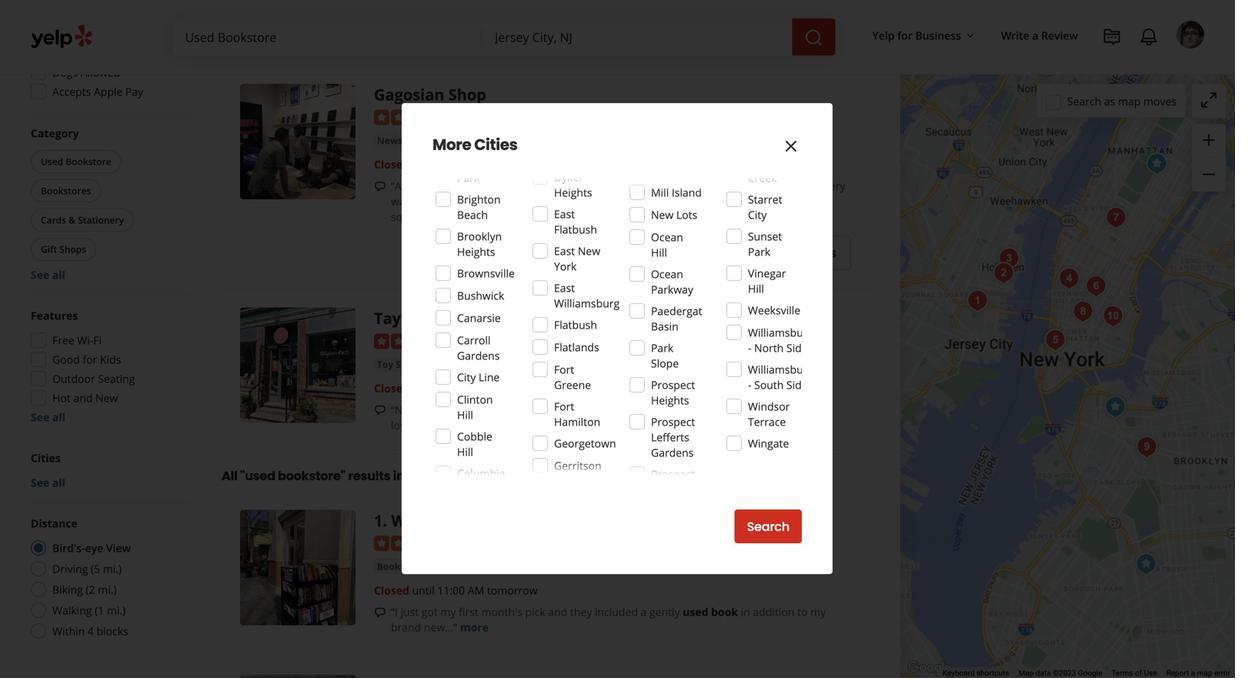 Task type: locate. For each thing, give the bounding box(es) containing it.
0 vertical spatial see
[[31, 268, 49, 282]]

1 vertical spatial until
[[412, 583, 435, 598]]

bookstores button down 4.3 star rating 'image'
[[374, 559, 432, 574]]

beach inside gerritson beach
[[554, 474, 585, 489]]

as left moves
[[1105, 94, 1116, 108]]

0 vertical spatial side
[[787, 341, 808, 355]]

fort greene
[[554, 362, 591, 392]]

0 vertical spatial east
[[554, 207, 575, 221]]

to right addition
[[798, 605, 808, 619]]

my for to
[[811, 605, 826, 619]]

1 vertical spatial fort
[[554, 399, 575, 414]]

jersey left city,
[[407, 467, 449, 485]]

see all
[[31, 268, 65, 282], [31, 410, 65, 425], [31, 475, 65, 490]]

3 see from the top
[[31, 475, 49, 490]]

williamsburg
[[554, 296, 620, 311], [748, 325, 814, 340], [748, 362, 814, 377]]

2 11:00 from the top
[[438, 583, 465, 598]]

east inside east new york
[[554, 244, 575, 258]]

park inside prospect park
[[651, 482, 674, 497]]

all
[[96, 46, 108, 60], [222, 467, 238, 485]]

comic books
[[437, 358, 496, 371]]

see all for category
[[31, 268, 65, 282]]

4.3 star rating image
[[374, 536, 457, 551]]

month's
[[482, 605, 523, 619]]

2 side from the top
[[787, 378, 808, 392]]

1 vertical spatial beach
[[554, 474, 585, 489]]

side for south
[[787, 378, 808, 392]]

closed until 11:00 am tomorrow for "i just got my first month's pick and they included a gently
[[374, 583, 538, 598]]

2 fort from the top
[[554, 399, 575, 414]]

gardens
[[457, 348, 500, 363], [651, 445, 694, 460]]

group containing category
[[28, 126, 191, 283]]

gagosian shop image
[[240, 84, 356, 199]]

1 11:00 from the top
[[438, 381, 465, 396]]

park down sunset
[[748, 244, 771, 259]]

5 star rating image
[[374, 334, 457, 349]]

1 vertical spatial bookstores
[[508, 358, 560, 371]]

2 my from the left
[[811, 605, 826, 619]]

gardens down carroll
[[457, 348, 500, 363]]

vinegar hill
[[748, 266, 787, 296]]

bookstores button
[[31, 179, 101, 203], [505, 357, 563, 372], [374, 559, 432, 574]]

beach down brighton
[[457, 208, 488, 222]]

cities
[[474, 134, 518, 156], [31, 451, 61, 465]]

1 vertical spatial am
[[468, 583, 485, 598]]

0 horizontal spatial bookstores button
[[31, 179, 101, 203]]

0 vertical spatial of
[[597, 0, 607, 13]]

mi.) for driving (5 mi.)
[[103, 562, 122, 576]]

flatbush up flatlands
[[554, 318, 597, 332]]

city line
[[457, 370, 500, 385]]

closed for "i just got my first month's pick and they included a gently
[[374, 583, 410, 598]]

(3 reviews)
[[482, 333, 535, 348]]

side inside williamsburg - north side
[[787, 341, 808, 355]]

charm
[[391, 13, 423, 28]]

walking
[[52, 603, 92, 618]]

comic
[[437, 358, 466, 371]]

map for error
[[1198, 669, 1213, 678]]

new down "mill"
[[651, 208, 674, 222]]

more link for used
[[431, 418, 459, 433]]

1 all from the top
[[52, 268, 65, 282]]

bookstores for right bookstores link
[[508, 358, 560, 371]]

see all button up distance
[[31, 475, 65, 490]]

1 much from the left
[[410, 179, 438, 193]]

0 horizontal spatial city
[[457, 370, 476, 385]]

ocean down new lots
[[651, 230, 684, 244]]

downtown
[[610, 0, 663, 13]]

1 vertical spatial 16 speech v2 image
[[374, 607, 387, 619]]

prospect up lefferts
[[651, 415, 696, 429]]

more for cozy
[[454, 29, 482, 43]]

2 see all from the top
[[31, 410, 65, 425]]

closed for "new and used books, comics, curios, and toys for ditmas park's community of book- lovers!"
[[374, 381, 410, 396]]

user actions element
[[861, 19, 1227, 114]]

for inside the "this tiny cozy space located in the heart of downtown brooklyn has the perfect vibe, and charm for crystal collectors and users. 'yes' the prices are reasonable and our customer…"
[[426, 13, 441, 28]]

east inside east flatbush
[[554, 207, 575, 221]]

more link right lovers!"
[[431, 418, 459, 433]]

1 tomorrow from the top
[[487, 381, 538, 396]]

good
[[52, 352, 80, 367]]

much
[[410, 179, 438, 193], [660, 179, 689, 193]]

greene
[[554, 378, 591, 392]]

see all up distance
[[31, 475, 65, 490]]

1 vertical spatial all
[[52, 410, 65, 425]]

bookstores button for right bookstores link
[[505, 357, 563, 372]]

map
[[1119, 94, 1141, 108], [1198, 669, 1213, 678]]

my right addition
[[811, 605, 826, 619]]

am
[[468, 381, 485, 396], [468, 583, 485, 598]]

11:00 down comic
[[438, 381, 465, 396]]

new down seating
[[95, 391, 118, 405]]

flatbush down flatlands
[[570, 357, 613, 372]]

2 closed from the top
[[374, 381, 410, 396]]

reviewer-
[[559, 179, 606, 193]]

0 vertical spatial in
[[536, 0, 545, 13]]

& for newspapers
[[437, 134, 444, 147]]

park down lefferts
[[651, 482, 674, 497]]

0 horizontal spatial beach
[[457, 208, 488, 222]]

used bookstore
[[41, 155, 111, 168]]

ocean for parkway
[[651, 267, 684, 281]]

blocks
[[97, 624, 128, 639]]

prospect for lefferts
[[651, 415, 696, 429]]

16 speech v2 image left "i on the bottom of the page
[[374, 607, 387, 619]]

2 until from the top
[[412, 583, 435, 598]]

all down gift shops button
[[52, 268, 65, 282]]

closed up "new
[[374, 381, 410, 396]]

16 speech v2 image for "i just got my first month's pick and they included a gently
[[374, 607, 387, 619]]

book club bar image
[[1098, 301, 1129, 332]]

& for taylor
[[426, 308, 438, 329]]

beach inside brighton beach
[[457, 208, 488, 222]]

starret city
[[748, 192, 783, 222]]

1 vertical spatial gardens
[[651, 445, 694, 460]]

all down hot
[[52, 410, 65, 425]]

1 vertical spatial taylor & co books image
[[1132, 549, 1162, 580]]

williamsburg up south on the bottom
[[748, 362, 814, 377]]

1 see all from the top
[[31, 268, 65, 282]]

tomorrow up comics,
[[487, 381, 538, 396]]

snow
[[503, 194, 530, 209]]

and down outdoor
[[73, 391, 93, 405]]

park inside 'borough park'
[[457, 171, 480, 185]]

yelp
[[873, 28, 895, 43]]

city
[[748, 208, 767, 222], [457, 370, 476, 385]]

2 horizontal spatial heights
[[651, 393, 690, 408]]

used
[[442, 403, 467, 417], [683, 605, 709, 619]]

1 horizontal spatial used
[[683, 605, 709, 619]]

heights up lefferts
[[651, 393, 690, 408]]

fort inside fort greene
[[554, 362, 575, 377]]

more link down due at the left top
[[434, 210, 462, 224]]

bookstores down 4.3 star rating 'image'
[[377, 560, 429, 573]]

hill down the clinton
[[457, 408, 474, 422]]

0 vertical spatial brooklyn
[[666, 0, 711, 13]]

williamsburg for williamsburg - north side
[[748, 325, 814, 340]]

1 see from the top
[[31, 268, 49, 282]]

more link
[[454, 29, 482, 43], [434, 210, 462, 224], [431, 418, 459, 433], [460, 620, 489, 635]]

2 horizontal spatial bookstores
[[508, 358, 560, 371]]

heights inside brooklyn heights
[[457, 244, 496, 259]]

brooklyn inside the "this tiny cozy space located in the heart of downtown brooklyn has the perfect vibe, and charm for crystal collectors and users. 'yes' the prices are reasonable and our customer…"
[[666, 0, 711, 13]]

fi
[[93, 333, 102, 348]]

1 vertical spatial mi.)
[[98, 583, 117, 597]]

2 vertical spatial mi.)
[[107, 603, 126, 618]]

mill
[[651, 185, 669, 200]]

16 speech v2 image for gagosian
[[374, 180, 387, 193]]

and
[[818, 0, 838, 13], [530, 13, 549, 28], [740, 13, 759, 28], [73, 391, 93, 405], [420, 403, 440, 417], [581, 403, 601, 417], [548, 605, 568, 619]]

(3 reviews) link
[[482, 332, 535, 348]]

addition
[[753, 605, 795, 619]]

new right city,
[[482, 467, 509, 485]]

heights inside prospect heights
[[651, 393, 690, 408]]

mi.) right (5
[[103, 562, 122, 576]]

1 horizontal spatial beach
[[554, 474, 585, 489]]

1 vertical spatial flatbush
[[554, 318, 597, 332]]

1 vertical spatial books
[[468, 358, 496, 371]]

dyker heights
[[554, 170, 593, 200]]

kids
[[100, 352, 121, 367]]

2 16 speech v2 image from the top
[[374, 404, 387, 417]]

cards & stationery button
[[31, 209, 134, 232]]

1 vertical spatial see all button
[[31, 410, 65, 425]]

little city books image
[[989, 258, 1020, 289]]

get directions
[[752, 245, 837, 262]]

hill inside vinegar hill
[[748, 281, 765, 296]]

review
[[1042, 28, 1079, 43]]

brooklyn up the are
[[666, 0, 711, 13]]

1 see all button from the top
[[31, 268, 65, 282]]

bookstores link down 4.3 star rating 'image'
[[374, 559, 432, 574]]

gift
[[723, 194, 739, 209]]

group containing features
[[26, 308, 191, 425]]

see for features
[[31, 410, 49, 425]]

0 vertical spatial bookstores
[[41, 184, 91, 197]]

0 vertical spatial prospect
[[651, 378, 696, 392]]

2 vertical spatial flatbush
[[570, 357, 613, 372]]

more for as
[[434, 210, 462, 224]]

2 horizontal spatial bookstores button
[[505, 357, 563, 372]]

borough
[[457, 155, 501, 170]]

the down this
[[704, 194, 720, 209]]

used left books,
[[442, 403, 467, 417]]

16 speech v2 image left "as
[[374, 180, 387, 193]]

a right write
[[1033, 28, 1039, 43]]

driving
[[52, 562, 88, 576]]

0 horizontal spatial map
[[1119, 94, 1141, 108]]

-
[[748, 341, 752, 355], [748, 378, 752, 392]]

1 vertical spatial closed until 11:00 am tomorrow
[[374, 583, 538, 598]]

city inside starret city
[[748, 208, 767, 222]]

books,
[[470, 403, 503, 417]]

& for cards
[[69, 214, 76, 226]]

as up due at the left top
[[441, 179, 452, 193]]

0 horizontal spatial cards
[[41, 214, 66, 226]]

11:00 for "new and used books, comics, curios, and toys for ditmas park's community of book- lovers!"
[[438, 381, 465, 396]]

1 horizontal spatial jersey
[[512, 467, 553, 485]]

first inside "as much as i want to be the first reviewer- i can't say much on this day's visit as the gallery was closed due to the snow storm. spent few minutes around the gift shop to see some…"
[[536, 179, 556, 193]]

1 prospect from the top
[[651, 378, 696, 392]]

1 jersey from the left
[[407, 467, 449, 485]]

the bush doctor crystal factory image
[[1101, 392, 1132, 423]]

1 closed from the top
[[374, 157, 410, 172]]

1 vertical spatial city
[[457, 370, 476, 385]]

2 all from the top
[[52, 410, 65, 425]]

2 - from the top
[[748, 378, 752, 392]]

1 i from the left
[[455, 179, 458, 193]]

see all button down gift
[[31, 268, 65, 282]]

0 vertical spatial ocean
[[651, 230, 684, 244]]

east down dyker heights
[[554, 207, 575, 221]]

1 vertical spatial 11:00
[[438, 583, 465, 598]]

3 closed from the top
[[374, 583, 410, 598]]

side for north
[[787, 341, 808, 355]]

hill inside cobble hill
[[457, 445, 474, 459]]

and inside group
[[73, 391, 93, 405]]

1 vertical spatial tomorrow
[[487, 583, 538, 598]]

1 horizontal spatial a
[[1033, 28, 1039, 43]]

a right report
[[1192, 669, 1196, 678]]

park inside sunset park
[[748, 244, 771, 259]]

east down 'york'
[[554, 281, 575, 295]]

1 am from the top
[[468, 381, 485, 396]]

more for used
[[431, 418, 459, 433]]

0 vertical spatial mi.)
[[103, 562, 122, 576]]

gagosian
[[374, 84, 445, 105]]

1 vertical spatial map
[[1198, 669, 1213, 678]]

3 prospect from the top
[[651, 467, 696, 482]]

ocean inside ocean parkway
[[651, 267, 684, 281]]

brooklyn down brighton beach
[[457, 229, 502, 244]]

new down east flatbush
[[578, 244, 601, 258]]

2 horizontal spatial in
[[741, 605, 751, 619]]

beach for brighton beach
[[457, 208, 488, 222]]

all up "allowed"
[[96, 46, 108, 60]]

heights up brownsville
[[457, 244, 496, 259]]

1 - from the top
[[748, 341, 752, 355]]

stationery
[[78, 214, 124, 226]]

2 horizontal spatial of
[[1136, 669, 1143, 678]]

crystal
[[443, 13, 476, 28]]

heights for brooklyn
[[457, 244, 496, 259]]

beach for gerritson beach
[[554, 474, 585, 489]]

16 speech v2 image
[[374, 0, 387, 12], [374, 607, 387, 619]]

"new and used books, comics, curios, and toys for ditmas park's community of book- lovers!"
[[391, 403, 817, 433]]

fort inside fort hamilton
[[554, 399, 575, 414]]

east inside east williamsburg
[[554, 281, 575, 295]]

map for moves
[[1119, 94, 1141, 108]]

2 vertical spatial bookstores button
[[374, 559, 432, 574]]

0 vertical spatial first
[[536, 179, 556, 193]]

hill down vinegar at the right top of the page
[[748, 281, 765, 296]]

toy stores link
[[374, 357, 428, 372]]

0 vertical spatial bookstores link
[[505, 357, 563, 372]]

bookstores for the leftmost bookstores link
[[377, 560, 429, 573]]

& inside button
[[437, 134, 444, 147]]

side up the book-
[[787, 378, 808, 392]]

a left gently
[[641, 605, 647, 619]]

2 tomorrow from the top
[[487, 583, 538, 598]]

walking (1 mi.)
[[52, 603, 126, 618]]

1 until from the top
[[412, 381, 435, 396]]

& left stationery
[[69, 214, 76, 226]]

in right located
[[536, 0, 545, 13]]

bookstores button down used bookstore button
[[31, 179, 101, 203]]

prices
[[629, 13, 659, 28]]

am up month's
[[468, 583, 485, 598]]

housing works bookstore image
[[1068, 296, 1099, 327]]

word image
[[963, 286, 994, 316]]

city,
[[451, 467, 480, 485]]

prospect for park
[[651, 467, 696, 482]]

1 vertical spatial side
[[787, 378, 808, 392]]

hill inside clinton hill
[[457, 408, 474, 422]]

accepts down dogs
[[52, 84, 91, 99]]

cards up gift
[[41, 214, 66, 226]]

to inside 'in addition to my brand new..."'
[[798, 605, 808, 619]]

see all for features
[[31, 410, 65, 425]]

5.0
[[464, 333, 479, 348]]

and right vibe,
[[818, 0, 838, 13]]

0 horizontal spatial my
[[441, 605, 456, 619]]

more cities dialog
[[0, 0, 1236, 678]]

in
[[536, 0, 545, 13], [393, 467, 405, 485], [741, 605, 751, 619]]

0 horizontal spatial jersey
[[407, 467, 449, 485]]

0 vertical spatial 11:00
[[438, 381, 465, 396]]

1 accepts from the top
[[52, 27, 91, 41]]

see
[[31, 268, 49, 282], [31, 410, 49, 425], [31, 475, 49, 490]]

2 accepts from the top
[[52, 84, 91, 99]]

more down crystal
[[454, 29, 482, 43]]

in right book
[[741, 605, 751, 619]]

more right lovers!"
[[431, 418, 459, 433]]

accepts up "open"
[[52, 27, 91, 41]]

my inside 'in addition to my brand new..."'
[[811, 605, 826, 619]]

books
[[465, 308, 512, 329], [468, 358, 496, 371]]

1 horizontal spatial in
[[536, 0, 545, 13]]

day's
[[728, 179, 754, 193]]

0 vertical spatial all
[[96, 46, 108, 60]]

first up storm.
[[536, 179, 556, 193]]

until up got
[[412, 583, 435, 598]]

williamsburg down 'york'
[[554, 296, 620, 311]]

until for "new and used books, comics, curios, and toys for ditmas park's community of book- lovers!"
[[412, 381, 435, 396]]

0 vertical spatial see all button
[[31, 268, 65, 282]]

taylor & co books image
[[240, 308, 356, 423], [1132, 549, 1162, 580]]

1 horizontal spatial bookstores
[[377, 560, 429, 573]]

gardens down lefferts
[[651, 445, 694, 460]]

zoom in image
[[1200, 131, 1219, 149]]

our
[[762, 13, 780, 28]]

option group containing distance
[[26, 516, 191, 644]]

1 16 speech v2 image from the top
[[374, 0, 387, 12]]

0 vertical spatial search
[[1068, 94, 1102, 108]]

2 see all button from the top
[[31, 410, 65, 425]]

map left error
[[1198, 669, 1213, 678]]

used left book
[[683, 605, 709, 619]]

1 my from the left
[[441, 605, 456, 619]]

left bank books image
[[1055, 263, 1085, 294]]

hill inside ocean hill
[[651, 245, 668, 260]]

closed up "i on the bottom of the page
[[374, 583, 410, 598]]

write a review link
[[996, 22, 1085, 49]]

0 horizontal spatial i
[[455, 179, 458, 193]]

side inside the williamsburg - south side
[[787, 378, 808, 392]]

outdoor seating
[[52, 372, 135, 386]]

1 vertical spatial &
[[69, 214, 76, 226]]

see all down hot
[[31, 410, 65, 425]]

0 vertical spatial closed until 11:00 am tomorrow
[[374, 381, 538, 396]]

0 vertical spatial 16 speech v2 image
[[374, 180, 387, 193]]

the mysterious bookshop image
[[1041, 325, 1071, 356]]

brooklyn inside more cities dialog
[[457, 229, 502, 244]]

paedergat basin
[[651, 304, 703, 334]]

park for sunset park
[[748, 244, 771, 259]]

see all button for features
[[31, 410, 65, 425]]

good for kids
[[52, 352, 121, 367]]

16 speech v2 image
[[374, 180, 387, 193], [374, 404, 387, 417]]

16 speech v2 image left the "this
[[374, 0, 387, 12]]

hill up ocean parkway
[[651, 245, 668, 260]]

2 vertical spatial closed
[[374, 583, 410, 598]]

magazines
[[446, 134, 495, 147]]

search
[[1068, 94, 1102, 108], [747, 518, 790, 536]]

more cities
[[433, 134, 518, 156]]

0 horizontal spatial as
[[441, 179, 452, 193]]

fort up greene
[[554, 362, 575, 377]]

new inside east new york
[[578, 244, 601, 258]]

see all button down hot
[[31, 410, 65, 425]]

closed until 11:00 am tomorrow down $$
[[374, 583, 538, 598]]

0 vertical spatial until
[[412, 381, 435, 396]]

borough park
[[457, 155, 501, 185]]

google
[[1079, 669, 1103, 678]]

0 vertical spatial accepts
[[52, 27, 91, 41]]

prospect for heights
[[651, 378, 696, 392]]

2 vertical spatial williamsburg
[[748, 362, 814, 377]]

0 vertical spatial taylor & co books image
[[240, 308, 356, 423]]

2 see from the top
[[31, 410, 49, 425]]

3 east from the top
[[554, 281, 575, 295]]

1 horizontal spatial my
[[811, 605, 826, 619]]

1 horizontal spatial first
[[536, 179, 556, 193]]

toy stores button
[[374, 357, 428, 372]]

1 vertical spatial ocean
[[651, 267, 684, 281]]

my up the new..." on the left
[[441, 605, 456, 619]]

1 vertical spatial 16 speech v2 image
[[374, 404, 387, 417]]

a
[[1033, 28, 1039, 43], [641, 605, 647, 619], [1192, 669, 1196, 678]]

wingate
[[748, 436, 790, 451]]

- left south on the bottom
[[748, 378, 752, 392]]

1 horizontal spatial cities
[[474, 134, 518, 156]]

search inside button
[[747, 518, 790, 536]]

2 vertical spatial in
[[741, 605, 751, 619]]

0 vertical spatial closed
[[374, 157, 410, 172]]

bookstores link down 'reviews)'
[[505, 357, 563, 372]]

first
[[536, 179, 556, 193], [459, 605, 479, 619]]

1 16 speech v2 image from the top
[[374, 180, 387, 193]]

the right 'yes'
[[610, 13, 626, 28]]

3 all from the top
[[52, 475, 65, 490]]

option group
[[26, 516, 191, 644]]

2 ocean from the top
[[651, 267, 684, 281]]

1 vertical spatial brooklyn
[[457, 229, 502, 244]]

2 horizontal spatial as
[[1105, 94, 1116, 108]]

columbia street waterfront district
[[457, 466, 513, 527]]

windsor terrace
[[748, 399, 790, 429]]

3 see all button from the top
[[31, 475, 65, 490]]

2 16 speech v2 image from the top
[[374, 607, 387, 619]]

2 i from the left
[[608, 179, 611, 193]]

for up outdoor seating
[[83, 352, 97, 367]]

group
[[1193, 124, 1227, 192], [28, 126, 191, 283], [26, 308, 191, 425], [31, 450, 191, 490]]

1 fort from the top
[[554, 362, 575, 377]]

williamsburg up north
[[748, 325, 814, 340]]

ocean for hill
[[651, 230, 684, 244]]

1 horizontal spatial cards
[[127, 27, 156, 41]]

1 horizontal spatial brooklyn
[[666, 0, 711, 13]]

& inside "button"
[[69, 214, 76, 226]]

2 east from the top
[[554, 244, 575, 258]]

0 vertical spatial city
[[748, 208, 767, 222]]

1 vertical spatial cards
[[41, 214, 66, 226]]

1 horizontal spatial taylor & co books image
[[1132, 549, 1162, 580]]

1 closed until 11:00 am tomorrow from the top
[[374, 381, 538, 396]]

hill for clinton hill
[[457, 408, 474, 422]]

in right results
[[393, 467, 405, 485]]

2 closed until 11:00 am tomorrow from the top
[[374, 583, 538, 598]]

1 side from the top
[[787, 341, 808, 355]]

google image
[[905, 658, 956, 678]]

ocean hill
[[651, 230, 684, 260]]

2 prospect from the top
[[651, 415, 696, 429]]

cards right credit
[[127, 27, 156, 41]]

hill down cobble
[[457, 445, 474, 459]]

are
[[662, 13, 678, 28]]

1 vertical spatial bookstores link
[[374, 559, 432, 574]]

1 horizontal spatial of
[[775, 403, 786, 417]]

and left toys
[[581, 403, 601, 417]]

2 vertical spatial see all button
[[31, 475, 65, 490]]

fort up hamilton
[[554, 399, 575, 414]]

1 east from the top
[[554, 207, 575, 221]]

curios,
[[546, 403, 579, 417]]

1 horizontal spatial gardens
[[651, 445, 694, 460]]

cards
[[127, 27, 156, 41], [41, 214, 66, 226]]

east for east new york
[[554, 244, 575, 258]]

mi.) right the (2
[[98, 583, 117, 597]]

fort for fort greene
[[554, 362, 575, 377]]

park for borough park
[[457, 171, 480, 185]]

use
[[1145, 669, 1158, 678]]

for right toys
[[627, 403, 642, 417]]

None search field
[[173, 18, 839, 55]]

the
[[548, 0, 564, 13], [734, 0, 751, 13], [610, 13, 626, 28], [517, 179, 533, 193], [793, 179, 810, 193], [484, 194, 500, 209], [704, 194, 720, 209]]

1 vertical spatial -
[[748, 378, 752, 392]]

all left "used
[[222, 467, 238, 485]]

bookstores
[[41, 184, 91, 197], [508, 358, 560, 371], [377, 560, 429, 573]]

1 horizontal spatial bookstores button
[[374, 559, 432, 574]]

bookstores down used bookstore button
[[41, 184, 91, 197]]

shops
[[59, 243, 86, 256]]

- inside the williamsburg - south side
[[748, 378, 752, 392]]

1 ocean from the top
[[651, 230, 684, 244]]

0 horizontal spatial used
[[442, 403, 467, 417]]

2 vertical spatial &
[[426, 308, 438, 329]]

east williamsburg
[[554, 281, 620, 311]]

2 am from the top
[[468, 583, 485, 598]]

- inside williamsburg - north side
[[748, 341, 752, 355]]

all
[[52, 268, 65, 282], [52, 410, 65, 425], [52, 475, 65, 490]]

0 horizontal spatial taylor & co books image
[[240, 308, 356, 423]]

mi.) for biking (2 mi.)
[[98, 583, 117, 597]]

tomorrow up month's
[[487, 583, 538, 598]]

0 vertical spatial gardens
[[457, 348, 500, 363]]

tomorrow for "new and used books, comics, curios, and toys for ditmas park's community of book- lovers!"
[[487, 381, 538, 396]]



Task type: describe. For each thing, give the bounding box(es) containing it.
fort for fort hamilton
[[554, 399, 575, 414]]

notifications image
[[1140, 28, 1159, 46]]

- for williamsburg - south side
[[748, 378, 752, 392]]

the up users.
[[548, 0, 564, 13]]

view
[[106, 541, 131, 556]]

shop
[[449, 84, 487, 105]]

clinton
[[457, 392, 493, 407]]

symposia bookstore image
[[994, 243, 1025, 274]]

yelp for business
[[873, 28, 962, 43]]

for inside group
[[83, 352, 97, 367]]

error
[[1215, 669, 1231, 678]]

keyboard shortcuts
[[943, 669, 1010, 678]]

in addition to my brand new..."
[[391, 605, 826, 635]]

4
[[88, 624, 94, 639]]

directions
[[777, 245, 837, 262]]

gagosian shop link
[[374, 84, 487, 105]]

close image
[[782, 137, 801, 156]]

0 vertical spatial flatbush
[[554, 222, 597, 237]]

all for category
[[52, 268, 65, 282]]

district
[[457, 512, 493, 527]]

keyboard shortcuts button
[[943, 668, 1010, 678]]

strand bookstore image
[[1081, 271, 1112, 302]]

shortcuts
[[977, 669, 1010, 678]]

to up dogs allowed on the left top
[[83, 46, 93, 60]]

lovers!"
[[391, 418, 428, 433]]

0 vertical spatial bookstores button
[[31, 179, 101, 203]]

pick
[[526, 605, 546, 619]]

tomorrow for "i just got my first month's pick and they included a gently
[[487, 583, 538, 598]]

visit
[[757, 179, 777, 193]]

gerritson
[[554, 459, 602, 473]]

map region
[[870, 0, 1236, 678]]

to left 'see'
[[770, 194, 780, 209]]

11:00 for "i just got my first month's pick and they included a gently
[[438, 583, 465, 598]]

hill for cobble hill
[[457, 445, 474, 459]]

basin
[[651, 319, 679, 334]]

zoom out image
[[1200, 165, 1219, 184]]

see for category
[[31, 268, 49, 282]]

2 jersey from the left
[[512, 467, 553, 485]]

- for williamsburg - north side
[[748, 341, 752, 355]]

1 vertical spatial cities
[[31, 451, 61, 465]]

for inside button
[[898, 28, 913, 43]]

reviews)
[[494, 333, 535, 348]]

used
[[41, 155, 63, 168]]

can't
[[614, 179, 638, 193]]

more link for as
[[434, 210, 462, 224]]

closed until 11:00 am tomorrow for "new and used books, comics, curios, and toys for ditmas park's community of book- lovers!"
[[374, 381, 538, 396]]

'yes'
[[585, 13, 607, 28]]

0 horizontal spatial gardens
[[457, 348, 500, 363]]

lefferts
[[651, 430, 690, 445]]

more link for cozy
[[454, 29, 482, 43]]

category
[[31, 126, 79, 141]]

dogs allowed
[[52, 65, 120, 80]]

0 horizontal spatial bookstores link
[[374, 559, 432, 574]]

comic books link
[[434, 357, 499, 372]]

the right has
[[734, 0, 751, 13]]

was
[[391, 194, 411, 209]]

write
[[1002, 28, 1030, 43]]

map data ©2023 google
[[1019, 669, 1103, 678]]

new inside group
[[95, 391, 118, 405]]

used bookstore button
[[31, 150, 121, 173]]

0 horizontal spatial all
[[96, 46, 108, 60]]

for inside "new and used books, comics, curios, and toys for ditmas park's community of book- lovers!"
[[627, 403, 642, 417]]

the up 'see'
[[793, 179, 810, 193]]

in inside the "this tiny cozy space located in the heart of downtown brooklyn has the perfect vibe, and charm for crystal collectors and users. 'yes' the prices are reasonable and our customer…"
[[536, 0, 545, 13]]

allowed
[[81, 65, 120, 80]]

2 much from the left
[[660, 179, 689, 193]]

1 vertical spatial all
[[222, 467, 238, 485]]

storm.
[[532, 194, 565, 209]]

art galleries button
[[504, 133, 567, 148]]

more link down month's
[[460, 620, 489, 635]]

hill for vinegar hill
[[748, 281, 765, 296]]

am for "new and used books, comics, curios, and toys for ditmas park's community of book- lovers!"
[[468, 381, 485, 396]]

gift shops button
[[31, 238, 96, 261]]

cobble
[[457, 429, 493, 444]]

0 vertical spatial cards
[[127, 27, 156, 41]]

gagosian shop
[[374, 84, 487, 105]]

within
[[52, 624, 85, 639]]

taylor & co books link
[[374, 308, 512, 329]]

my for got
[[441, 605, 456, 619]]

a for report
[[1192, 669, 1196, 678]]

to down want
[[471, 194, 481, 209]]

bookoff - new york image
[[1101, 203, 1132, 233]]

spring creek
[[748, 155, 781, 185]]

until for "i just got my first month's pick and they included a gently
[[412, 583, 435, 598]]

group containing cities
[[31, 450, 191, 490]]

wi-
[[77, 333, 93, 348]]

street
[[457, 482, 487, 496]]

east for east flatbush
[[554, 207, 575, 221]]

creek
[[748, 171, 777, 185]]

2 vertical spatial of
[[1136, 669, 1143, 678]]

report a map error
[[1167, 669, 1231, 678]]

users.
[[552, 13, 582, 28]]

1 . word
[[374, 510, 440, 531]]

hill for ocean hill
[[651, 245, 668, 260]]

accepts for accepts apple pay
[[52, 84, 91, 99]]

unnameable books image
[[1132, 432, 1163, 463]]

biking (2 mi.)
[[52, 583, 117, 597]]

on
[[691, 179, 705, 193]]

gardens inside prospect lefferts gardens
[[651, 445, 694, 460]]

prospect lefferts gardens
[[651, 415, 696, 460]]

3 see all from the top
[[31, 475, 65, 490]]

say
[[641, 179, 657, 193]]

some…"
[[391, 210, 431, 224]]

mi.) for walking (1 mi.)
[[107, 603, 126, 618]]

east for east williamsburg
[[554, 281, 575, 295]]

parkway
[[651, 282, 694, 297]]

am for "i just got my first month's pick and they included a gently
[[468, 583, 485, 598]]

projects image
[[1103, 28, 1122, 46]]

a for write
[[1033, 28, 1039, 43]]

spent
[[568, 194, 597, 209]]

apple
[[94, 84, 123, 99]]

distance
[[31, 516, 78, 531]]

mill island
[[651, 185, 702, 200]]

of inside the "this tiny cozy space located in the heart of downtown brooklyn has the perfect vibe, and charm for crystal collectors and users. 'yes' the prices are reasonable and our customer…"
[[597, 0, 607, 13]]

search image
[[805, 29, 824, 47]]

search for search
[[747, 518, 790, 536]]

terms of use link
[[1112, 669, 1158, 678]]

expand map image
[[1200, 91, 1219, 109]]

search as map moves
[[1068, 94, 1177, 108]]

vibe,
[[792, 0, 815, 13]]

0 vertical spatial books
[[465, 308, 512, 329]]

bookstores button for the leftmost bookstores link
[[374, 559, 432, 574]]

gagosian shop image
[[1142, 149, 1173, 179]]

cities inside more cities dialog
[[474, 134, 518, 156]]

to left be
[[488, 179, 499, 193]]

(2
[[86, 583, 95, 597]]

and left our
[[740, 13, 759, 28]]

and up lovers!"
[[420, 403, 440, 417]]

gently
[[650, 605, 680, 619]]

heights for dyker
[[554, 185, 593, 200]]

weeksville
[[748, 303, 801, 318]]

16 speech v2 image for taylor
[[374, 404, 387, 417]]

park inside park slope
[[651, 341, 674, 355]]

due
[[448, 194, 468, 209]]

cards inside "button"
[[41, 214, 66, 226]]

heights for prospect
[[651, 393, 690, 408]]

4 star rating image
[[374, 110, 457, 125]]

east new york
[[554, 244, 601, 274]]

the down want
[[484, 194, 500, 209]]

more
[[433, 134, 472, 156]]

16 chevron down v2 image
[[965, 30, 977, 42]]

and right pick
[[548, 605, 568, 619]]

starret
[[748, 192, 783, 207]]

accepts apple pay
[[52, 84, 143, 99]]

newspapers & magazines
[[377, 134, 495, 147]]

1 horizontal spatial as
[[779, 179, 791, 193]]

book-
[[788, 403, 817, 417]]

1 vertical spatial a
[[641, 605, 647, 619]]

brand
[[391, 620, 421, 635]]

ocean parkway
[[651, 267, 694, 297]]

1 vertical spatial first
[[459, 605, 479, 619]]

search button
[[735, 510, 802, 544]]

prospect park
[[651, 467, 696, 497]]

get
[[752, 245, 774, 262]]

free
[[52, 333, 74, 348]]

north
[[755, 341, 784, 355]]

16 speech v2 image for "this tiny cozy space located in the heart of downtown brooklyn has the perfect vibe, and charm for crystal collectors and users. 'yes' the prices are reasonable and our customer…"
[[374, 0, 387, 12]]

park for prospect park
[[651, 482, 674, 497]]

books inside button
[[468, 358, 496, 371]]

©2023
[[1053, 669, 1077, 678]]

community
[[716, 403, 773, 417]]

in inside 'in addition to my brand new..."'
[[741, 605, 751, 619]]

search for search as map moves
[[1068, 94, 1102, 108]]

all for features
[[52, 410, 65, 425]]

1 horizontal spatial bookstores link
[[505, 357, 563, 372]]

terrace
[[748, 415, 786, 429]]

brighton beach
[[457, 192, 501, 222]]

(1
[[95, 603, 104, 618]]

more down month's
[[460, 620, 489, 635]]

open to all
[[52, 46, 108, 60]]

see all button for category
[[31, 268, 65, 282]]

0 vertical spatial williamsburg
[[554, 296, 620, 311]]

word image
[[240, 510, 356, 625]]

and left users.
[[530, 13, 549, 28]]

williamsburg for williamsburg - south side
[[748, 362, 814, 377]]

bookstores inside group
[[41, 184, 91, 197]]

used inside "new and used books, comics, curios, and toys for ditmas park's community of book- lovers!"
[[442, 403, 467, 417]]

"this tiny cozy space located in the heart of downtown brooklyn has the perfect vibe, and charm for crystal collectors and users. 'yes' the prices are reasonable and our customer…"
[[391, 0, 838, 43]]

of inside "new and used books, comics, curios, and toys for ditmas park's community of book- lovers!"
[[775, 403, 786, 417]]

bird's-
[[52, 541, 85, 556]]

0 horizontal spatial in
[[393, 467, 405, 485]]

1 vertical spatial used
[[683, 605, 709, 619]]

moves
[[1144, 94, 1177, 108]]

the right be
[[517, 179, 533, 193]]

ditmas
[[645, 403, 680, 417]]

accepts credit cards
[[52, 27, 156, 41]]

accepts for accepts credit cards
[[52, 27, 91, 41]]

dyker
[[554, 170, 584, 184]]

toys
[[603, 403, 624, 417]]



Task type: vqa. For each thing, say whether or not it's contained in the screenshot.
GROUP containing Cities
yes



